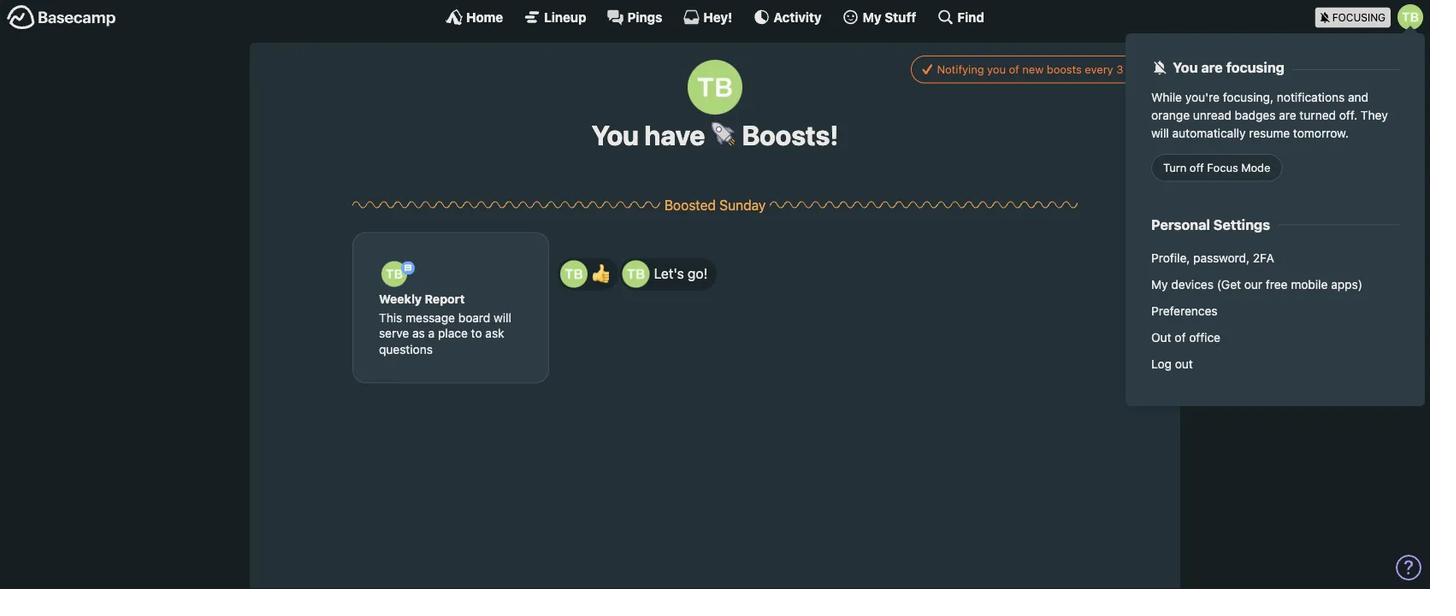 Task type: vqa. For each thing, say whether or not it's contained in the screenshot.
Report
yes



Task type: locate. For each thing, give the bounding box(es) containing it.
turned
[[1300, 108, 1336, 122]]

0 horizontal spatial you
[[592, 119, 639, 151]]

0 vertical spatial tim burton image
[[1398, 4, 1424, 30]]

are
[[1201, 59, 1223, 76], [1279, 108, 1297, 122]]

a
[[428, 327, 435, 341]]

tim burton image for 👍
[[560, 260, 588, 288]]

questions
[[379, 342, 433, 356]]

1 horizontal spatial tim burton image
[[688, 60, 743, 115]]

1 vertical spatial my
[[1152, 277, 1168, 291]]

tim burton image
[[622, 260, 650, 288], [382, 261, 407, 287]]

0 vertical spatial are
[[1201, 59, 1223, 76]]

notifying
[[937, 63, 984, 76]]

turn
[[1164, 161, 1187, 174]]

tim burton image
[[1398, 4, 1424, 30], [688, 60, 743, 115], [560, 260, 588, 288]]

you inside "main" element
[[1173, 59, 1198, 76]]

my for my stuff
[[863, 9, 882, 24]]

1 vertical spatial tim burton image
[[688, 60, 743, 115]]

1 vertical spatial of
[[1175, 330, 1186, 344]]

devices
[[1172, 277, 1214, 291]]

0 vertical spatial you
[[1173, 59, 1198, 76]]

tim burton image inside the focusing popup button
[[1398, 4, 1424, 30]]

log out link
[[1143, 351, 1408, 377]]

2 horizontal spatial tim burton image
[[1398, 4, 1424, 30]]

0 vertical spatial will
[[1152, 126, 1169, 140]]

you up you're
[[1173, 59, 1198, 76]]

0 vertical spatial of
[[1009, 63, 1020, 76]]

of right out
[[1175, 330, 1186, 344]]

of
[[1009, 63, 1020, 76], [1175, 330, 1186, 344]]

tim burton image up weekly
[[382, 261, 407, 287]]

tim burton image right the focusing
[[1398, 4, 1424, 30]]

0 vertical spatial my
[[863, 9, 882, 24]]

stuff
[[885, 9, 917, 24]]

turn off focus mode
[[1164, 161, 1271, 174]]

resume
[[1249, 126, 1290, 140]]

you have
[[592, 119, 711, 151]]

weekly report this message board will serve as a place to ask questions
[[379, 292, 512, 356]]

1 horizontal spatial will
[[1152, 126, 1169, 140]]

👍
[[592, 264, 609, 284]]

my
[[863, 9, 882, 24], [1152, 277, 1168, 291]]

board
[[458, 311, 491, 325]]

tim burton image inside tim b. boosted the message with '👍' "element"
[[560, 260, 588, 288]]

boosted
[[665, 197, 716, 213]]

personal
[[1152, 216, 1210, 233]]

you are focusing
[[1173, 59, 1285, 76]]

1 vertical spatial will
[[494, 311, 512, 325]]

office
[[1189, 330, 1221, 344]]

have
[[644, 119, 705, 151]]

they
[[1361, 108, 1388, 122]]

lineup
[[544, 9, 587, 24]]

1 horizontal spatial my
[[1152, 277, 1168, 291]]

and orange unread badges
[[1152, 90, 1369, 122]]

3
[[1117, 63, 1124, 76]]

unread
[[1193, 108, 1232, 122]]

1 horizontal spatial you
[[1173, 59, 1198, 76]]

my down profile,
[[1152, 277, 1168, 291]]

you left have
[[592, 119, 639, 151]]

tim burton image up have
[[688, 60, 743, 115]]

1 horizontal spatial of
[[1175, 330, 1186, 344]]

preferences
[[1152, 304, 1218, 318]]

log
[[1152, 357, 1172, 371]]

lineup link
[[524, 9, 587, 26]]

will down orange
[[1152, 126, 1169, 140]]

0 horizontal spatial tim burton image
[[560, 260, 588, 288]]

are up resume
[[1279, 108, 1297, 122]]

are up you're
[[1201, 59, 1223, 76]]

1 vertical spatial you
[[592, 119, 639, 151]]

will up ask
[[494, 311, 512, 325]]

0 horizontal spatial of
[[1009, 63, 1020, 76]]

let's
[[654, 266, 684, 282]]

notifying you of new boosts every 3 hours button
[[911, 56, 1168, 83]]

1 vertical spatial are
[[1279, 108, 1297, 122]]

tim burton image left let's
[[622, 260, 650, 288]]

my inside dropdown button
[[863, 9, 882, 24]]

tomorrow.
[[1294, 126, 1349, 140]]

you
[[1173, 59, 1198, 76], [592, 119, 639, 151]]

will
[[1152, 126, 1169, 140], [494, 311, 512, 325]]

serve
[[379, 327, 409, 341]]

sunday
[[720, 197, 766, 213]]

weekly
[[379, 292, 422, 306]]

go!
[[688, 266, 708, 282]]

focusing
[[1333, 12, 1386, 24]]

orange
[[1152, 108, 1190, 122]]

tim burton image left the 👍
[[560, 260, 588, 288]]

apps)
[[1331, 277, 1363, 291]]

1 horizontal spatial are
[[1279, 108, 1297, 122]]

pings button
[[607, 9, 663, 26]]

my stuff
[[863, 9, 917, 24]]

badges
[[1235, 108, 1276, 122]]

switch accounts image
[[7, 4, 116, 31]]

find button
[[937, 9, 985, 26]]

out
[[1175, 357, 1193, 371]]

0 horizontal spatial will
[[494, 311, 512, 325]]

notifying you of new boosts every 3 hours
[[937, 63, 1156, 76]]

of right the you
[[1009, 63, 1020, 76]]

tim burton image inside tim b. boosted the message with 'let's go!' element
[[622, 260, 650, 288]]

0 horizontal spatial my
[[863, 9, 882, 24]]

0 horizontal spatial are
[[1201, 59, 1223, 76]]

2 vertical spatial tim burton image
[[560, 260, 588, 288]]

my left stuff
[[863, 9, 882, 24]]

notifications
[[1277, 90, 1345, 104]]

you for you have
[[592, 119, 639, 151]]

every
[[1085, 63, 1114, 76]]

1 horizontal spatial tim burton image
[[622, 260, 650, 288]]

profile,
[[1152, 251, 1190, 265]]

report
[[425, 292, 465, 306]]



Task type: describe. For each thing, give the bounding box(es) containing it.
while you're focusing, notifications
[[1152, 90, 1348, 104]]

are turned off. they will automatically resume tomorrow.
[[1152, 108, 1388, 140]]

you
[[987, 63, 1006, 76]]

focusing,
[[1223, 90, 1274, 104]]

boosted sunday
[[665, 197, 766, 213]]

you're
[[1186, 90, 1220, 104]]

turn off focus mode button
[[1152, 154, 1283, 182]]

of inside out of office link
[[1175, 330, 1186, 344]]

tim b. boosted the message with '👍' element
[[558, 258, 619, 290]]

will inside are turned off. they will automatically resume tomorrow.
[[1152, 126, 1169, 140]]

hours
[[1127, 63, 1156, 76]]

as
[[412, 327, 425, 341]]

(get
[[1217, 277, 1241, 291]]

are inside are turned off. they will automatically resume tomorrow.
[[1279, 108, 1297, 122]]

sunday element
[[720, 197, 766, 213]]

tim b. boosted the message with 'let's go!' element
[[620, 258, 717, 290]]

to
[[471, 327, 482, 341]]

free
[[1266, 277, 1288, 291]]

mode
[[1242, 161, 1271, 174]]

profile, password, 2fa
[[1152, 251, 1275, 265]]

focus
[[1207, 161, 1239, 174]]

of inside notifying you of new boosts every 3 hours button
[[1009, 63, 1020, 76]]

focusing
[[1226, 59, 1285, 76]]

ask
[[485, 327, 504, 341]]

new
[[1023, 63, 1044, 76]]

boosts
[[1047, 63, 1082, 76]]

log out
[[1152, 357, 1193, 371]]

let's go!
[[654, 266, 708, 282]]

mobile
[[1291, 277, 1328, 291]]

find
[[958, 9, 985, 24]]

while
[[1152, 90, 1182, 104]]

home
[[466, 9, 503, 24]]

pings
[[628, 9, 663, 24]]

personal settings
[[1152, 216, 1271, 233]]

boosts!
[[737, 119, 839, 151]]

hey! button
[[683, 9, 733, 26]]

0 horizontal spatial tim burton image
[[382, 261, 407, 287]]

2fa
[[1253, 251, 1275, 265]]

focusing button
[[1316, 0, 1430, 33]]

out of office
[[1152, 330, 1221, 344]]

hey!
[[704, 9, 733, 24]]

out
[[1152, 330, 1172, 344]]

out of office link
[[1143, 324, 1408, 351]]

off
[[1190, 161, 1204, 174]]

message
[[406, 311, 455, 325]]

my stuff button
[[842, 9, 917, 26]]

will inside 'weekly report this message board will serve as a place to ask questions'
[[494, 311, 512, 325]]

automatically
[[1173, 126, 1246, 140]]

password,
[[1194, 251, 1250, 265]]

tim burton image for you have
[[688, 60, 743, 115]]

you for you are focusing
[[1173, 59, 1198, 76]]

for boosts report image
[[401, 261, 415, 275]]

activity
[[774, 9, 822, 24]]

our
[[1245, 277, 1263, 291]]

off.
[[1340, 108, 1358, 122]]

and
[[1348, 90, 1369, 104]]

preferences link
[[1143, 298, 1408, 324]]

this
[[379, 311, 402, 325]]

home link
[[446, 9, 503, 26]]

activity link
[[753, 9, 822, 26]]

profile, password, 2fa link
[[1143, 245, 1408, 271]]

main element
[[0, 0, 1430, 406]]

settings
[[1214, 216, 1271, 233]]

my devices (get our free mobile apps)
[[1152, 277, 1363, 291]]

my for my devices (get our free mobile apps)
[[1152, 277, 1168, 291]]

place
[[438, 327, 468, 341]]



